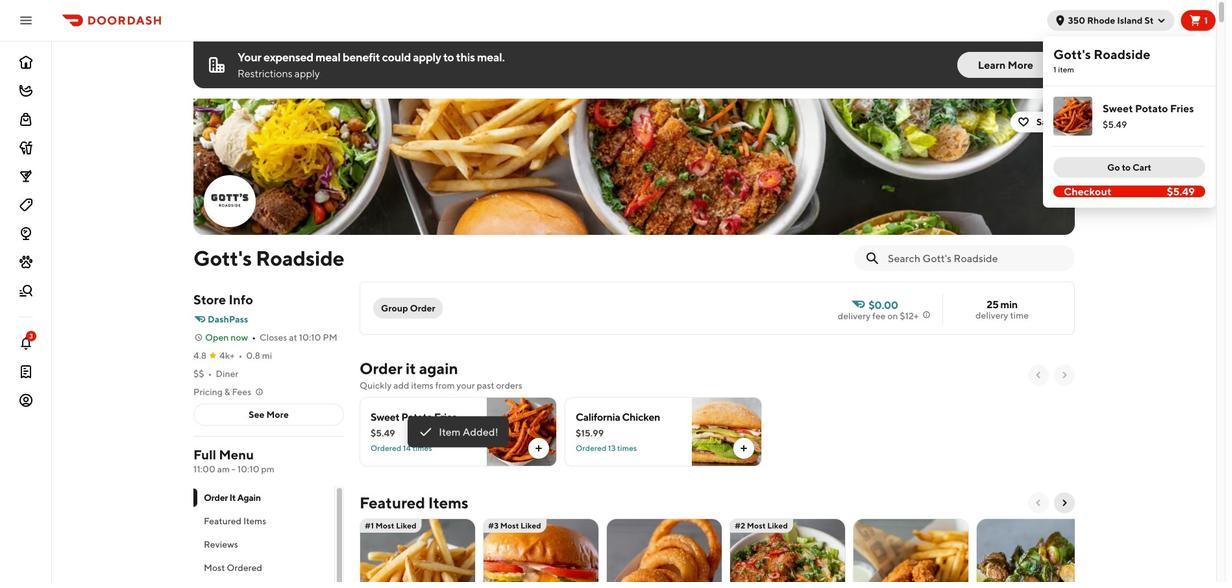 Task type: locate. For each thing, give the bounding box(es) containing it.
0 vertical spatial heading
[[360, 359, 458, 379]]

next button of carousel image
[[1060, 370, 1070, 381]]

1 vertical spatial previous button of carousel image
[[1034, 498, 1044, 509]]

previous button of carousel image left next button of carousel image at right
[[1034, 370, 1044, 381]]

1 vertical spatial heading
[[360, 493, 469, 514]]

onion rings image
[[607, 519, 722, 583]]

gott's roadside image
[[194, 99, 1076, 235], [205, 177, 255, 226]]

fried brussels sprouts image
[[977, 519, 1092, 583]]

vietnamese chicken salad image
[[731, 519, 846, 583]]

1 previous button of carousel image from the top
[[1034, 370, 1044, 381]]

previous button of carousel image for next button of carousel icon
[[1034, 498, 1044, 509]]

2 heading from the top
[[360, 493, 469, 514]]

fries image
[[360, 519, 475, 583]]

1 heading from the top
[[360, 359, 458, 379]]

Item Search search field
[[888, 251, 1065, 266]]

2 previous button of carousel image from the top
[[1034, 498, 1044, 509]]

sweet potato fries image
[[1054, 97, 1093, 136]]

heading
[[360, 359, 458, 379], [360, 493, 469, 514]]

previous button of carousel image for next button of carousel image at right
[[1034, 370, 1044, 381]]

chicken tenders image
[[854, 519, 969, 583]]

0 vertical spatial previous button of carousel image
[[1034, 370, 1044, 381]]

previous button of carousel image
[[1034, 370, 1044, 381], [1034, 498, 1044, 509]]

previous button of carousel image left next button of carousel icon
[[1034, 498, 1044, 509]]



Task type: vqa. For each thing, say whether or not it's contained in the screenshot.
heading
yes



Task type: describe. For each thing, give the bounding box(es) containing it.
next button of carousel image
[[1060, 498, 1070, 509]]

add item to cart image
[[739, 444, 749, 454]]

open menu image
[[18, 13, 34, 28]]

add item to cart image
[[534, 444, 544, 454]]

cheeseburger image
[[484, 519, 599, 583]]



